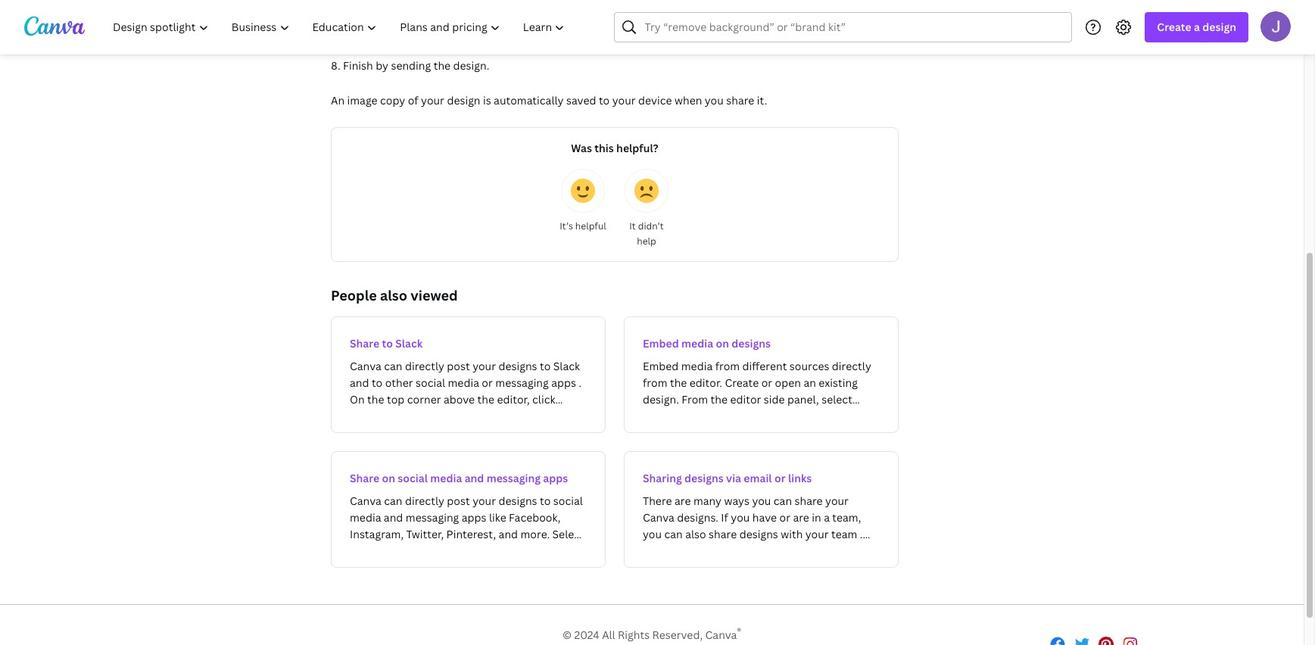 Task type: describe. For each thing, give the bounding box(es) containing it.
image
[[347, 93, 378, 108]]

sharing
[[643, 471, 682, 485]]

a
[[1194, 20, 1200, 34]]

2 your from the left
[[612, 93, 636, 108]]

people also viewed
[[331, 286, 458, 304]]

it.
[[757, 93, 767, 108]]

it's
[[560, 220, 573, 233]]

slack
[[396, 336, 423, 351]]

links
[[788, 471, 812, 485]]

2024
[[574, 628, 600, 642]]

© 2024 all rights reserved, canva ®
[[563, 626, 741, 642]]

helpful?
[[617, 141, 659, 155]]

and
[[465, 471, 484, 485]]

by
[[376, 58, 389, 73]]

apps
[[543, 471, 568, 485]]

0 horizontal spatial to
[[382, 336, 393, 351]]

create a design
[[1158, 20, 1237, 34]]

share
[[726, 93, 755, 108]]

this
[[595, 141, 614, 155]]

design inside dropdown button
[[1203, 20, 1237, 34]]

finish
[[343, 58, 373, 73]]

share to slack link
[[331, 317, 606, 433]]

messaging
[[487, 471, 541, 485]]

😔 image
[[635, 179, 659, 203]]

help
[[637, 235, 656, 248]]

1 vertical spatial design
[[447, 93, 481, 108]]

©
[[563, 628, 572, 642]]

embed media on designs link
[[624, 317, 899, 433]]

is
[[483, 93, 491, 108]]

the
[[434, 58, 451, 73]]

finish by sending the design.
[[343, 58, 490, 73]]

when
[[675, 93, 702, 108]]

1 horizontal spatial to
[[599, 93, 610, 108]]

1 your from the left
[[421, 93, 445, 108]]

you
[[705, 93, 724, 108]]



Task type: locate. For each thing, give the bounding box(es) containing it.
share for share to slack
[[350, 336, 380, 351]]

of
[[408, 93, 419, 108]]

1 vertical spatial share
[[350, 471, 380, 485]]

rights
[[618, 628, 650, 642]]

1 horizontal spatial on
[[716, 336, 729, 351]]

media right embed
[[682, 336, 714, 351]]

saved
[[566, 93, 596, 108]]

Try "remove background" or "brand kit" search field
[[645, 13, 1063, 42]]

device
[[638, 93, 672, 108]]

1 horizontal spatial media
[[682, 336, 714, 351]]

1 horizontal spatial your
[[612, 93, 636, 108]]

copy
[[380, 93, 405, 108]]

to
[[599, 93, 610, 108], [382, 336, 393, 351]]

0 vertical spatial share
[[350, 336, 380, 351]]

to left slack
[[382, 336, 393, 351]]

all
[[602, 628, 615, 642]]

reserved,
[[653, 628, 703, 642]]

your
[[421, 93, 445, 108], [612, 93, 636, 108]]

design
[[1203, 20, 1237, 34], [447, 93, 481, 108]]

media
[[682, 336, 714, 351], [430, 471, 462, 485]]

didn't
[[638, 220, 664, 233]]

sharing designs via email or links
[[643, 471, 812, 485]]

it didn't help
[[630, 220, 664, 248]]

via
[[726, 471, 741, 485]]

2 share from the top
[[350, 471, 380, 485]]

media inside 'embed media on designs' link
[[682, 336, 714, 351]]

to right the saved
[[599, 93, 610, 108]]

1 vertical spatial to
[[382, 336, 393, 351]]

designs
[[732, 336, 771, 351], [685, 471, 724, 485]]

🙂 image
[[571, 179, 595, 203]]

share for share on social media and messaging apps
[[350, 471, 380, 485]]

design right a
[[1203, 20, 1237, 34]]

on left social
[[382, 471, 395, 485]]

share to slack
[[350, 336, 423, 351]]

design left is
[[447, 93, 481, 108]]

on
[[716, 336, 729, 351], [382, 471, 395, 485]]

0 vertical spatial media
[[682, 336, 714, 351]]

1 vertical spatial on
[[382, 471, 395, 485]]

jacob simon image
[[1261, 11, 1291, 41]]

an
[[331, 93, 345, 108]]

on right embed
[[716, 336, 729, 351]]

embed
[[643, 336, 679, 351]]

also
[[380, 286, 407, 304]]

or
[[775, 471, 786, 485]]

1 horizontal spatial design
[[1203, 20, 1237, 34]]

share on social media and messaging apps link
[[331, 451, 606, 568]]

media left the and
[[430, 471, 462, 485]]

social
[[398, 471, 428, 485]]

0 horizontal spatial on
[[382, 471, 395, 485]]

top level navigation element
[[103, 12, 578, 42]]

sharing designs via email or links link
[[624, 451, 899, 568]]

sending
[[391, 58, 431, 73]]

create
[[1158, 20, 1192, 34]]

was this helpful?
[[571, 141, 659, 155]]

0 vertical spatial design
[[1203, 20, 1237, 34]]

it
[[630, 220, 636, 233]]

0 horizontal spatial design
[[447, 93, 481, 108]]

media inside share on social media and messaging apps link
[[430, 471, 462, 485]]

an image copy of your design is automatically saved to your device when you share it.
[[331, 93, 767, 108]]

people
[[331, 286, 377, 304]]

1 vertical spatial designs
[[685, 471, 724, 485]]

email
[[744, 471, 772, 485]]

design.
[[453, 58, 490, 73]]

share left slack
[[350, 336, 380, 351]]

share
[[350, 336, 380, 351], [350, 471, 380, 485]]

0 horizontal spatial media
[[430, 471, 462, 485]]

was
[[571, 141, 592, 155]]

1 vertical spatial media
[[430, 471, 462, 485]]

helpful
[[575, 220, 607, 233]]

automatically
[[494, 93, 564, 108]]

0 vertical spatial to
[[599, 93, 610, 108]]

canva
[[706, 628, 737, 642]]

embed media on designs
[[643, 336, 771, 351]]

create a design button
[[1145, 12, 1249, 42]]

your left device
[[612, 93, 636, 108]]

it's helpful
[[560, 220, 607, 233]]

viewed
[[411, 286, 458, 304]]

1 horizontal spatial designs
[[732, 336, 771, 351]]

0 vertical spatial designs
[[732, 336, 771, 351]]

0 horizontal spatial designs
[[685, 471, 724, 485]]

share left social
[[350, 471, 380, 485]]

your right of
[[421, 93, 445, 108]]

0 horizontal spatial your
[[421, 93, 445, 108]]

share on social media and messaging apps
[[350, 471, 568, 485]]

®
[[737, 626, 741, 637]]

0 vertical spatial on
[[716, 336, 729, 351]]

1 share from the top
[[350, 336, 380, 351]]



Task type: vqa. For each thing, say whether or not it's contained in the screenshot.
high-
no



